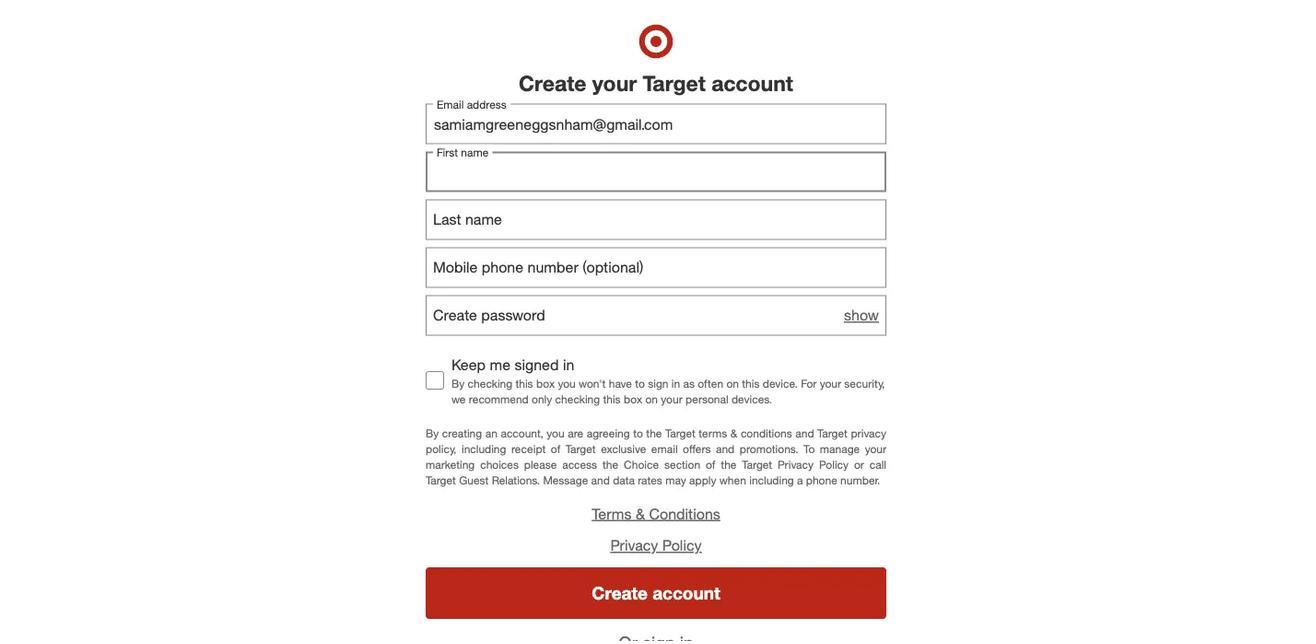 Task type: describe. For each thing, give the bounding box(es) containing it.
guest
[[459, 474, 489, 488]]

terms
[[592, 505, 632, 523]]

1 vertical spatial privacy
[[611, 537, 658, 555]]

privacy
[[851, 426, 887, 440]]

0 vertical spatial box
[[536, 376, 555, 390]]

offers
[[683, 442, 711, 456]]

relations.
[[492, 474, 540, 488]]

rates
[[638, 474, 663, 488]]

signed
[[515, 356, 559, 374]]

have
[[609, 376, 632, 390]]

number.
[[841, 474, 880, 488]]

privacy policy link
[[611, 537, 702, 555]]

create your target account
[[519, 70, 793, 96]]

0 horizontal spatial this
[[516, 376, 533, 390]]

account inside 'button'
[[653, 583, 720, 604]]

1 vertical spatial in
[[672, 376, 680, 390]]

& inside by creating an account, you are agreeing to the target terms & conditions and target privacy policy, including receipt of target exclusive email offers and promotions. to manage your marketing choices please access the choice section of the target privacy policy or call target guest relations. message and data rates may apply when including a phone number.
[[731, 426, 738, 440]]

message
[[543, 474, 588, 488]]

your inside by creating an account, you are agreeing to the target terms & conditions and target privacy policy, including receipt of target exclusive email offers and promotions. to manage your marketing choices please access the choice section of the target privacy policy or call target guest relations. message and data rates may apply when including a phone number.
[[865, 442, 887, 456]]

manage
[[820, 442, 860, 456]]

0 horizontal spatial in
[[563, 356, 575, 374]]

marketing
[[426, 458, 475, 472]]

2 horizontal spatial this
[[742, 376, 760, 390]]

create for create your target account
[[519, 70, 587, 96]]

sign
[[648, 376, 669, 390]]

an
[[485, 426, 498, 440]]

won't
[[579, 376, 606, 390]]

1 vertical spatial including
[[749, 474, 794, 488]]

1 horizontal spatial the
[[646, 426, 662, 440]]

data
[[613, 474, 635, 488]]

are
[[568, 426, 584, 440]]

keep
[[452, 356, 486, 374]]

1 horizontal spatial and
[[716, 442, 735, 456]]

only
[[532, 392, 552, 406]]

apply
[[689, 474, 716, 488]]

terms & conditions link
[[592, 505, 720, 523]]

1 vertical spatial of
[[706, 458, 716, 472]]

recommend
[[469, 392, 529, 406]]

policy inside by creating an account, you are agreeing to the target terms & conditions and target privacy policy, including receipt of target exclusive email offers and promotions. to manage your marketing choices please access the choice section of the target privacy policy or call target guest relations. message and data rates may apply when including a phone number.
[[819, 458, 849, 472]]

0 vertical spatial and
[[796, 426, 814, 440]]

you inside by creating an account, you are agreeing to the target terms & conditions and target privacy policy, including receipt of target exclusive email offers and promotions. to manage your marketing choices please access the choice section of the target privacy policy or call target guest relations. message and data rates may apply when including a phone number.
[[547, 426, 565, 440]]

show button
[[844, 305, 879, 326]]

agreeing
[[587, 426, 630, 440]]

choices
[[480, 458, 519, 472]]

0 vertical spatial of
[[551, 442, 561, 456]]

keep me signed in by checking this box you won't have to sign in as often on this device. for your security, we recommend only checking this box on your personal devices.
[[452, 356, 885, 406]]

me
[[490, 356, 511, 374]]

1 horizontal spatial this
[[603, 392, 621, 406]]

by inside keep me signed in by checking this box you won't have to sign in as often on this device. for your security, we recommend only checking this box on your personal devices.
[[452, 376, 465, 390]]

terms
[[699, 426, 727, 440]]



Task type: locate. For each thing, give the bounding box(es) containing it.
section
[[664, 458, 700, 472]]

1 horizontal spatial create
[[592, 583, 648, 604]]

in
[[563, 356, 575, 374], [672, 376, 680, 390]]

conditions
[[649, 505, 720, 523]]

to up exclusive
[[633, 426, 643, 440]]

of up apply
[[706, 458, 716, 472]]

box down have on the left of the page
[[624, 392, 642, 406]]

1 horizontal spatial policy
[[819, 458, 849, 472]]

0 vertical spatial to
[[635, 376, 645, 390]]

by up we on the bottom of the page
[[452, 376, 465, 390]]

privacy
[[778, 458, 814, 472], [611, 537, 658, 555]]

in right signed
[[563, 356, 575, 374]]

this down have on the left of the page
[[603, 392, 621, 406]]

promotions.
[[740, 442, 799, 456]]

1 horizontal spatial &
[[731, 426, 738, 440]]

box up only
[[536, 376, 555, 390]]

account
[[712, 70, 793, 96], [653, 583, 720, 604]]

account,
[[501, 426, 544, 440]]

target
[[643, 70, 706, 96], [665, 426, 696, 440], [818, 426, 848, 440], [566, 442, 596, 456], [742, 458, 772, 472], [426, 474, 456, 488]]

on right "often"
[[727, 376, 739, 390]]

2 horizontal spatial the
[[721, 458, 737, 472]]

1 horizontal spatial by
[[452, 376, 465, 390]]

you left are at bottom left
[[547, 426, 565, 440]]

you left won't
[[558, 376, 576, 390]]

may
[[666, 474, 686, 488]]

privacy inside by creating an account, you are agreeing to the target terms & conditions and target privacy policy, including receipt of target exclusive email offers and promotions. to manage your marketing choices please access the choice section of the target privacy policy or call target guest relations. message and data rates may apply when including a phone number.
[[778, 458, 814, 472]]

choice
[[624, 458, 659, 472]]

conditions
[[741, 426, 792, 440]]

1 horizontal spatial of
[[706, 458, 716, 472]]

None telephone field
[[426, 248, 887, 288]]

1 vertical spatial box
[[624, 392, 642, 406]]

by creating an account, you are agreeing to the target terms & conditions and target privacy policy, including receipt of target exclusive email offers and promotions. to manage your marketing choices please access the choice section of the target privacy policy or call target guest relations. message and data rates may apply when including a phone number.
[[426, 426, 887, 488]]

0 vertical spatial including
[[462, 442, 506, 456]]

1 vertical spatial policy
[[662, 537, 702, 555]]

call
[[870, 458, 887, 472]]

0 horizontal spatial box
[[536, 376, 555, 390]]

we
[[452, 392, 466, 406]]

on
[[727, 376, 739, 390], [646, 392, 658, 406]]

exclusive
[[601, 442, 646, 456]]

privacy policy
[[611, 537, 702, 555]]

0 vertical spatial privacy
[[778, 458, 814, 472]]

often
[[698, 376, 724, 390]]

0 horizontal spatial policy
[[662, 537, 702, 555]]

create inside 'button'
[[592, 583, 648, 604]]

to inside keep me signed in by checking this box you won't have to sign in as often on this device. for your security, we recommend only checking this box on your personal devices.
[[635, 376, 645, 390]]

receipt
[[511, 442, 546, 456]]

by
[[452, 376, 465, 390], [426, 426, 439, 440]]

1 horizontal spatial in
[[672, 376, 680, 390]]

0 vertical spatial on
[[727, 376, 739, 390]]

1 vertical spatial you
[[547, 426, 565, 440]]

the up email
[[646, 426, 662, 440]]

None password field
[[426, 295, 887, 336]]

0 vertical spatial in
[[563, 356, 575, 374]]

1 vertical spatial account
[[653, 583, 720, 604]]

box
[[536, 376, 555, 390], [624, 392, 642, 406]]

on down sign
[[646, 392, 658, 406]]

1 horizontal spatial on
[[727, 376, 739, 390]]

0 vertical spatial checking
[[468, 376, 513, 390]]

and up to
[[796, 426, 814, 440]]

in left as
[[672, 376, 680, 390]]

the
[[646, 426, 662, 440], [603, 458, 618, 472], [721, 458, 737, 472]]

0 vertical spatial account
[[712, 70, 793, 96]]

of up please
[[551, 442, 561, 456]]

to
[[804, 442, 815, 456]]

as
[[683, 376, 695, 390]]

phone
[[806, 474, 837, 488]]

this
[[516, 376, 533, 390], [742, 376, 760, 390], [603, 392, 621, 406]]

to
[[635, 376, 645, 390], [633, 426, 643, 440]]

by up the policy,
[[426, 426, 439, 440]]

this up devices.
[[742, 376, 760, 390]]

checking up the recommend
[[468, 376, 513, 390]]

0 vertical spatial &
[[731, 426, 738, 440]]

including left a
[[749, 474, 794, 488]]

checking
[[468, 376, 513, 390], [555, 392, 600, 406]]

you inside keep me signed in by checking this box you won't have to sign in as often on this device. for your security, we recommend only checking this box on your personal devices.
[[558, 376, 576, 390]]

including
[[462, 442, 506, 456], [749, 474, 794, 488]]

2 vertical spatial and
[[591, 474, 610, 488]]

and left data
[[591, 474, 610, 488]]

None text field
[[426, 200, 887, 240]]

devices.
[[732, 392, 772, 406]]

security,
[[844, 376, 885, 390]]

1 vertical spatial on
[[646, 392, 658, 406]]

and
[[796, 426, 814, 440], [716, 442, 735, 456], [591, 474, 610, 488]]

create for create account
[[592, 583, 648, 604]]

&
[[731, 426, 738, 440], [636, 505, 645, 523]]

1 horizontal spatial box
[[624, 392, 642, 406]]

privacy down terms & conditions
[[611, 537, 658, 555]]

0 vertical spatial you
[[558, 376, 576, 390]]

1 horizontal spatial checking
[[555, 392, 600, 406]]

1 vertical spatial checking
[[555, 392, 600, 406]]

email
[[651, 442, 678, 456]]

1 vertical spatial create
[[592, 583, 648, 604]]

0 horizontal spatial the
[[603, 458, 618, 472]]

please
[[524, 458, 557, 472]]

None text field
[[426, 104, 887, 144], [426, 152, 887, 192], [426, 104, 887, 144], [426, 152, 887, 192]]

0 vertical spatial policy
[[819, 458, 849, 472]]

policy down "conditions"
[[662, 537, 702, 555]]

and down terms
[[716, 442, 735, 456]]

1 vertical spatial &
[[636, 505, 645, 523]]

1 vertical spatial to
[[633, 426, 643, 440]]

a
[[797, 474, 803, 488]]

0 horizontal spatial on
[[646, 392, 658, 406]]

0 horizontal spatial including
[[462, 442, 506, 456]]

creating
[[442, 426, 482, 440]]

1 vertical spatial and
[[716, 442, 735, 456]]

the down exclusive
[[603, 458, 618, 472]]

us members only. image
[[437, 256, 463, 282]]

checking down won't
[[555, 392, 600, 406]]

None checkbox
[[426, 372, 444, 390]]

create
[[519, 70, 587, 96], [592, 583, 648, 604]]

1 vertical spatial by
[[426, 426, 439, 440]]

1 horizontal spatial including
[[749, 474, 794, 488]]

or
[[854, 458, 864, 472]]

show
[[844, 307, 879, 325]]

you
[[558, 376, 576, 390], [547, 426, 565, 440]]

device.
[[763, 376, 798, 390]]

0 horizontal spatial checking
[[468, 376, 513, 390]]

of
[[551, 442, 561, 456], [706, 458, 716, 472]]

terms & conditions
[[592, 505, 720, 523]]

0 horizontal spatial and
[[591, 474, 610, 488]]

privacy up a
[[778, 458, 814, 472]]

the up when
[[721, 458, 737, 472]]

to inside by creating an account, you are agreeing to the target terms & conditions and target privacy policy, including receipt of target exclusive email offers and promotions. to manage your marketing choices please access the choice section of the target privacy policy or call target guest relations. message and data rates may apply when including a phone number.
[[633, 426, 643, 440]]

policy
[[819, 458, 849, 472], [662, 537, 702, 555]]

policy down manage
[[819, 458, 849, 472]]

create account
[[592, 583, 720, 604]]

2 horizontal spatial and
[[796, 426, 814, 440]]

by inside by creating an account, you are agreeing to the target terms & conditions and target privacy policy, including receipt of target exclusive email offers and promotions. to manage your marketing choices please access the choice section of the target privacy policy or call target guest relations. message and data rates may apply when including a phone number.
[[426, 426, 439, 440]]

personal
[[686, 392, 729, 406]]

when
[[720, 474, 746, 488]]

access
[[562, 458, 597, 472]]

1 horizontal spatial privacy
[[778, 458, 814, 472]]

0 vertical spatial create
[[519, 70, 587, 96]]

0 horizontal spatial privacy
[[611, 537, 658, 555]]

0 vertical spatial by
[[452, 376, 465, 390]]

policy,
[[426, 442, 457, 456]]

0 horizontal spatial by
[[426, 426, 439, 440]]

this down signed
[[516, 376, 533, 390]]

0 horizontal spatial of
[[551, 442, 561, 456]]

0 horizontal spatial create
[[519, 70, 587, 96]]

to left sign
[[635, 376, 645, 390]]

your
[[592, 70, 637, 96], [820, 376, 841, 390], [661, 392, 683, 406], [865, 442, 887, 456]]

create account button
[[426, 568, 887, 619]]

for
[[801, 376, 817, 390]]

including down an
[[462, 442, 506, 456]]

0 horizontal spatial &
[[636, 505, 645, 523]]



Task type: vqa. For each thing, say whether or not it's contained in the screenshot.
SIGNED
yes



